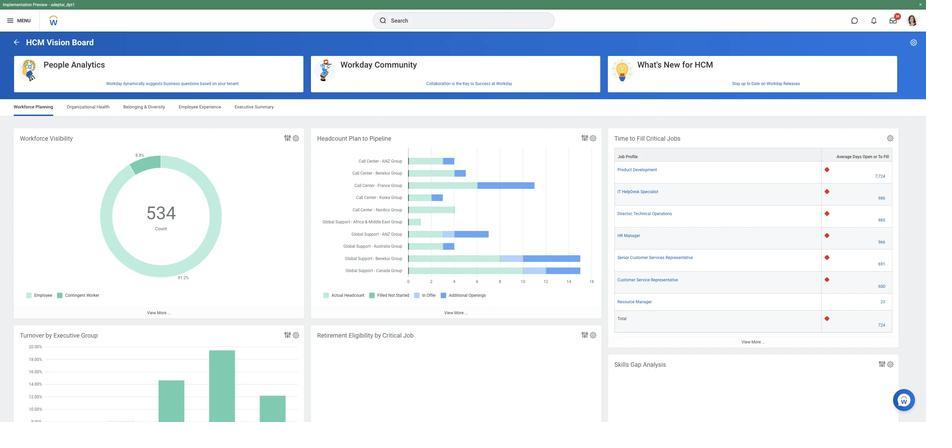 Task type: vqa. For each thing, say whether or not it's contained in the screenshot.


Task type: describe. For each thing, give the bounding box(es) containing it.
count
[[155, 226, 167, 231]]

&
[[144, 104, 147, 110]]

manager for resource manager
[[636, 300, 653, 305]]

senior
[[618, 256, 630, 261]]

analytics
[[71, 60, 105, 70]]

people
[[44, 60, 69, 70]]

985
[[879, 218, 886, 223]]

previous page image
[[12, 38, 21, 46]]

collaboration is the key to success at workday
[[427, 81, 513, 86]]

it helpdesk specialist
[[618, 190, 659, 195]]

plan
[[349, 135, 361, 142]]

development
[[634, 168, 658, 173]]

workforce for workforce planning
[[14, 104, 34, 110]]

community
[[375, 60, 417, 70]]

534
[[146, 203, 176, 224]]

it helpdesk specialist link
[[618, 188, 659, 195]]

configure and view chart data image for analysis
[[879, 360, 887, 369]]

configure and view chart data image
[[284, 331, 292, 339]]

view for workforce visibility
[[147, 311, 156, 316]]

the
[[456, 81, 462, 86]]

0 vertical spatial fill
[[637, 135, 645, 142]]

configure time to fill critical jobs image
[[887, 135, 895, 142]]

configure and view chart data image for to
[[581, 134, 590, 142]]

date
[[752, 81, 761, 86]]

organizational
[[67, 104, 96, 110]]

services
[[650, 256, 665, 261]]

986 button
[[879, 196, 887, 201]]

up
[[742, 81, 746, 86]]

workday community
[[341, 60, 417, 70]]

hcm vision board
[[26, 38, 94, 47]]

to right plan
[[363, 135, 368, 142]]

workday inside stay up to date on workday releases link
[[767, 81, 783, 86]]

board
[[72, 38, 94, 47]]

retirement eligibility by critical job
[[317, 332, 414, 339]]

Search Workday  search field
[[392, 13, 541, 28]]

view more ... link for workforce visibility
[[14, 308, 304, 319]]

average
[[837, 155, 852, 159]]

workforce visibility
[[20, 135, 73, 142]]

workday dynamically suggests business questions based on your tenant link
[[14, 79, 304, 89]]

600 button
[[879, 284, 887, 289]]

headcount plan to pipeline element
[[311, 128, 602, 319]]

hr manager link
[[618, 232, 641, 239]]

implementation
[[3, 2, 32, 7]]

preview
[[33, 2, 47, 7]]

to
[[879, 155, 883, 159]]

0 vertical spatial customer
[[631, 256, 649, 261]]

724
[[879, 323, 886, 328]]

configure turnover by executive group image
[[292, 332, 300, 339]]

23
[[881, 300, 886, 305]]

view for headcount plan to pipeline
[[445, 311, 454, 316]]

7,724
[[876, 174, 886, 179]]

gap
[[631, 361, 642, 369]]

configure this page image
[[910, 38, 919, 47]]

view more ... for headcount plan to pipeline
[[445, 311, 468, 316]]

0 horizontal spatial hcm
[[26, 38, 45, 47]]

based
[[200, 81, 211, 86]]

new
[[664, 60, 681, 70]]

configure skills gap analysis image
[[887, 361, 895, 369]]

workday inside workday dynamically suggests business questions based on your tenant link
[[106, 81, 122, 86]]

fill inside popup button
[[884, 155, 890, 159]]

view more ... link for headcount plan to pipeline
[[311, 308, 602, 319]]

view more ... for workforce visibility
[[147, 311, 171, 316]]

is
[[452, 81, 455, 86]]

time to fill critical jobs
[[615, 135, 681, 142]]

hr
[[618, 234, 624, 239]]

time to fill critical jobs element
[[609, 128, 899, 348]]

job profile
[[618, 155, 638, 159]]

row containing product development
[[615, 162, 893, 184]]

tenant
[[227, 81, 239, 86]]

employee
[[179, 104, 198, 110]]

job inside job profile popup button
[[618, 155, 625, 159]]

profile logan mcneil image
[[908, 15, 919, 28]]

workforce visibility element
[[14, 128, 304, 319]]

success
[[476, 81, 491, 86]]

justify image
[[6, 16, 14, 25]]

workday inside workday community button
[[341, 60, 373, 70]]

at
[[492, 81, 496, 86]]

vision
[[47, 38, 70, 47]]

adeptai_dpt1
[[51, 2, 75, 7]]

workforce for workforce visibility
[[20, 135, 48, 142]]

executive inside tab list
[[235, 104, 254, 110]]

group
[[81, 332, 98, 339]]

row containing resource manager
[[615, 294, 893, 311]]

-
[[48, 2, 50, 7]]

suggests
[[146, 81, 163, 86]]

search image
[[379, 16, 387, 25]]

time
[[615, 135, 629, 142]]

1 vertical spatial representative
[[651, 278, 679, 283]]

workday dynamically suggests business questions based on your tenant
[[106, 81, 239, 86]]

what's new for hcm button
[[608, 56, 898, 82]]

service
[[637, 278, 650, 283]]

headcount plan to pipeline
[[317, 135, 392, 142]]

director, technical operations
[[618, 212, 673, 217]]

0 horizontal spatial executive
[[53, 332, 80, 339]]

total
[[618, 317, 627, 321]]

business
[[164, 81, 180, 86]]

health
[[97, 104, 110, 110]]

average days open or to fill button
[[823, 148, 893, 162]]

turnover by executive group
[[20, 332, 98, 339]]

966
[[879, 240, 886, 245]]

menu button
[[0, 10, 40, 32]]

collaboration is the key to success at workday link
[[311, 79, 601, 89]]

what's new for hcm
[[638, 60, 714, 70]]

1 vertical spatial customer
[[618, 278, 636, 283]]

30 button
[[886, 13, 902, 28]]

days
[[854, 155, 863, 159]]

critical for job
[[383, 332, 402, 339]]

30
[[896, 14, 900, 18]]

open
[[864, 155, 873, 159]]

view more ... for time to fill critical jobs
[[742, 340, 766, 345]]



Task type: locate. For each thing, give the bounding box(es) containing it.
more inside time to fill critical jobs element
[[752, 340, 762, 345]]

workforce left visibility
[[20, 135, 48, 142]]

configure and view chart data image left configure skills gap analysis icon
[[879, 360, 887, 369]]

by right turnover
[[46, 332, 52, 339]]

to
[[471, 81, 475, 86], [747, 81, 751, 86], [363, 135, 368, 142], [630, 135, 636, 142]]

fill
[[637, 135, 645, 142], [884, 155, 890, 159]]

1 horizontal spatial job
[[618, 155, 625, 159]]

configure and view chart data image left configure workforce visibility icon
[[284, 134, 292, 142]]

1 horizontal spatial view more ... link
[[311, 308, 602, 319]]

on right date
[[762, 81, 766, 86]]

diversity
[[148, 104, 165, 110]]

1 horizontal spatial by
[[375, 332, 381, 339]]

7 row from the top
[[615, 272, 893, 294]]

view more ... inside time to fill critical jobs element
[[742, 340, 766, 345]]

row containing total
[[615, 311, 893, 333]]

on
[[212, 81, 217, 86], [762, 81, 766, 86]]

job
[[618, 155, 625, 159], [404, 332, 414, 339]]

0 horizontal spatial fill
[[637, 135, 645, 142]]

by
[[46, 332, 52, 339], [375, 332, 381, 339]]

what's
[[638, 60, 662, 70]]

2 row from the top
[[615, 162, 893, 184]]

... inside workforce visibility element
[[168, 311, 171, 316]]

hcm
[[26, 38, 45, 47], [695, 60, 714, 70]]

2 horizontal spatial ...
[[763, 340, 766, 345]]

1 horizontal spatial hcm
[[695, 60, 714, 70]]

tab list containing workforce planning
[[7, 100, 920, 116]]

manager right resource
[[636, 300, 653, 305]]

specialist
[[641, 190, 659, 195]]

0 horizontal spatial view more ...
[[147, 311, 171, 316]]

configure and view chart data image left configure headcount plan to pipeline image
[[581, 134, 590, 142]]

total element
[[618, 315, 627, 321]]

workday community button
[[311, 56, 601, 82]]

2 on from the left
[[762, 81, 766, 86]]

hcm right for
[[695, 60, 714, 70]]

985 button
[[879, 218, 887, 223]]

view more ...
[[147, 311, 171, 316], [445, 311, 468, 316], [742, 340, 766, 345]]

1 on from the left
[[212, 81, 217, 86]]

1 horizontal spatial on
[[762, 81, 766, 86]]

configure and view chart data image for by
[[581, 331, 590, 339]]

1 by from the left
[[46, 332, 52, 339]]

summary
[[255, 104, 274, 110]]

1 vertical spatial fill
[[884, 155, 890, 159]]

collaboration
[[427, 81, 451, 86]]

workday inside collaboration is the key to success at workday link
[[497, 81, 513, 86]]

1 horizontal spatial fill
[[884, 155, 890, 159]]

stay
[[733, 81, 741, 86]]

to right up
[[747, 81, 751, 86]]

to right the time
[[630, 135, 636, 142]]

job profile button
[[615, 148, 822, 162]]

1 row from the top
[[615, 148, 893, 162]]

0 horizontal spatial view
[[147, 311, 156, 316]]

1 vertical spatial executive
[[53, 332, 80, 339]]

employee experience
[[179, 104, 221, 110]]

close environment banner image
[[919, 2, 924, 7]]

turnover by executive group element
[[14, 326, 304, 423]]

2 horizontal spatial view more ...
[[742, 340, 766, 345]]

tab list inside 534 main content
[[7, 100, 920, 116]]

row containing customer service representative
[[615, 272, 893, 294]]

manager for hr manager
[[625, 234, 641, 239]]

row
[[615, 148, 893, 162], [615, 162, 893, 184], [615, 184, 893, 206], [615, 206, 893, 228], [615, 228, 893, 250], [615, 250, 893, 272], [615, 272, 893, 294], [615, 294, 893, 311], [615, 311, 893, 333]]

senior customer services representative
[[618, 256, 694, 261]]

stay up to date on workday releases link
[[608, 79, 898, 89]]

more inside workforce visibility element
[[157, 311, 167, 316]]

configure and view chart data image inside headcount plan to pipeline element
[[581, 134, 590, 142]]

product development link
[[618, 166, 658, 173]]

pipeline
[[370, 135, 392, 142]]

row containing it helpdesk specialist
[[615, 184, 893, 206]]

691 button
[[879, 262, 887, 267]]

23 button
[[881, 299, 887, 305]]

people analytics
[[44, 60, 105, 70]]

hcm right previous page image in the left of the page
[[26, 38, 45, 47]]

2 horizontal spatial view
[[742, 340, 751, 345]]

row containing senior customer services representative
[[615, 250, 893, 272]]

workforce left planning
[[14, 104, 34, 110]]

2 by from the left
[[375, 332, 381, 339]]

manager right hr
[[625, 234, 641, 239]]

organizational health
[[67, 104, 110, 110]]

turnover
[[20, 332, 44, 339]]

534 button
[[146, 202, 177, 226]]

1 horizontal spatial executive
[[235, 104, 254, 110]]

experience
[[199, 104, 221, 110]]

986
[[879, 196, 886, 201]]

hcm inside button
[[695, 60, 714, 70]]

operations
[[653, 212, 673, 217]]

view inside time to fill critical jobs element
[[742, 340, 751, 345]]

inbox large image
[[891, 17, 897, 24]]

on left the your
[[212, 81, 217, 86]]

2 horizontal spatial more
[[752, 340, 762, 345]]

your
[[218, 81, 226, 86]]

notifications large image
[[871, 17, 878, 24]]

belonging
[[123, 104, 143, 110]]

representative right service
[[651, 278, 679, 283]]

skills
[[615, 361, 629, 369]]

0 horizontal spatial job
[[404, 332, 414, 339]]

analysis
[[644, 361, 667, 369]]

resource
[[618, 300, 635, 305]]

executive left summary
[[235, 104, 254, 110]]

... for time to fill critical jobs
[[763, 340, 766, 345]]

configure workforce visibility image
[[292, 135, 300, 142]]

0 horizontal spatial more
[[157, 311, 167, 316]]

... for workforce visibility
[[168, 311, 171, 316]]

534 count
[[146, 203, 176, 231]]

1 vertical spatial critical
[[383, 332, 402, 339]]

view for time to fill critical jobs
[[742, 340, 751, 345]]

representative right services
[[666, 256, 694, 261]]

it
[[618, 190, 622, 195]]

implementation preview -   adeptai_dpt1
[[3, 2, 75, 7]]

1 horizontal spatial more
[[455, 311, 464, 316]]

3 row from the top
[[615, 184, 893, 206]]

executive left group
[[53, 332, 80, 339]]

more for headcount plan to pipeline
[[455, 311, 464, 316]]

...
[[168, 311, 171, 316], [465, 311, 468, 316], [763, 340, 766, 345]]

skills gap analysis
[[615, 361, 667, 369]]

1 vertical spatial workforce
[[20, 135, 48, 142]]

0 vertical spatial hcm
[[26, 38, 45, 47]]

fill right to
[[884, 155, 890, 159]]

resource manager
[[618, 300, 653, 305]]

eligibility
[[349, 332, 373, 339]]

view inside workforce visibility element
[[147, 311, 156, 316]]

technical
[[634, 212, 652, 217]]

view inside headcount plan to pipeline element
[[445, 311, 454, 316]]

5 row from the top
[[615, 228, 893, 250]]

1 horizontal spatial view more ...
[[445, 311, 468, 316]]

tab list
[[7, 100, 920, 116]]

releases
[[784, 81, 801, 86]]

configure and view chart data image left configure retirement eligibility by critical job image
[[581, 331, 590, 339]]

0 vertical spatial manager
[[625, 234, 641, 239]]

1 vertical spatial hcm
[[695, 60, 714, 70]]

row containing job profile
[[615, 148, 893, 162]]

by right eligibility
[[375, 332, 381, 339]]

configure and view chart data image inside workforce visibility element
[[284, 134, 292, 142]]

9 row from the top
[[615, 311, 893, 333]]

6 row from the top
[[615, 250, 893, 272]]

customer service representative
[[618, 278, 679, 283]]

critical right eligibility
[[383, 332, 402, 339]]

0 vertical spatial executive
[[235, 104, 254, 110]]

4 row from the top
[[615, 206, 893, 228]]

... for headcount plan to pipeline
[[465, 311, 468, 316]]

representative
[[666, 256, 694, 261], [651, 278, 679, 283]]

director, technical operations link
[[618, 210, 673, 217]]

600
[[879, 284, 886, 289]]

more for workforce visibility
[[157, 311, 167, 316]]

configure headcount plan to pipeline image
[[590, 135, 597, 142]]

skills gap analysis element
[[609, 355, 899, 423]]

customer
[[631, 256, 649, 261], [618, 278, 636, 283]]

more inside headcount plan to pipeline element
[[455, 311, 464, 316]]

row containing director, technical operations
[[615, 206, 893, 228]]

executive
[[235, 104, 254, 110], [53, 332, 80, 339]]

2 horizontal spatial view more ... link
[[609, 337, 899, 348]]

fill right the time
[[637, 135, 645, 142]]

1 horizontal spatial view
[[445, 311, 454, 316]]

view more ... link for time to fill critical jobs
[[609, 337, 899, 348]]

product development
[[618, 168, 658, 173]]

resource manager link
[[618, 298, 653, 305]]

headcount
[[317, 135, 348, 142]]

0 horizontal spatial on
[[212, 81, 217, 86]]

critical left jobs at the top right of the page
[[647, 135, 666, 142]]

critical for jobs
[[647, 135, 666, 142]]

... inside headcount plan to pipeline element
[[465, 311, 468, 316]]

0 horizontal spatial view more ... link
[[14, 308, 304, 319]]

view more ... link
[[14, 308, 304, 319], [311, 308, 602, 319], [609, 337, 899, 348]]

to right key
[[471, 81, 475, 86]]

helpdesk
[[623, 190, 640, 195]]

dynamically
[[123, 81, 145, 86]]

0 vertical spatial job
[[618, 155, 625, 159]]

menu
[[17, 18, 31, 23]]

questions
[[181, 81, 199, 86]]

customer service representative link
[[618, 276, 679, 283]]

view more ... inside workforce visibility element
[[147, 311, 171, 316]]

profile
[[626, 155, 638, 159]]

0 horizontal spatial critical
[[383, 332, 402, 339]]

0 vertical spatial representative
[[666, 256, 694, 261]]

8 row from the top
[[615, 294, 893, 311]]

1 horizontal spatial ...
[[465, 311, 468, 316]]

more
[[157, 311, 167, 316], [455, 311, 464, 316], [752, 340, 762, 345]]

customer right senior
[[631, 256, 649, 261]]

0 vertical spatial workforce
[[14, 104, 34, 110]]

jobs
[[668, 135, 681, 142]]

more for time to fill critical jobs
[[752, 340, 762, 345]]

menu banner
[[0, 0, 927, 32]]

1 vertical spatial job
[[404, 332, 414, 339]]

1 horizontal spatial critical
[[647, 135, 666, 142]]

row containing hr manager
[[615, 228, 893, 250]]

0 horizontal spatial ...
[[168, 311, 171, 316]]

0 horizontal spatial by
[[46, 332, 52, 339]]

customer left service
[[618, 278, 636, 283]]

724 button
[[879, 323, 887, 328]]

7,724 button
[[876, 174, 887, 179]]

configure retirement eligibility by critical job image
[[590, 332, 597, 339]]

0 vertical spatial critical
[[647, 135, 666, 142]]

executive summary
[[235, 104, 274, 110]]

key
[[463, 81, 470, 86]]

1 vertical spatial manager
[[636, 300, 653, 305]]

view
[[147, 311, 156, 316], [445, 311, 454, 316], [742, 340, 751, 345]]

... inside time to fill critical jobs element
[[763, 340, 766, 345]]

view more ... inside headcount plan to pipeline element
[[445, 311, 468, 316]]

534 main content
[[0, 32, 927, 423]]

966 button
[[879, 240, 887, 245]]

configure and view chart data image
[[284, 134, 292, 142], [581, 134, 590, 142], [581, 331, 590, 339], [879, 360, 887, 369]]

average days open or to fill
[[837, 155, 890, 159]]



